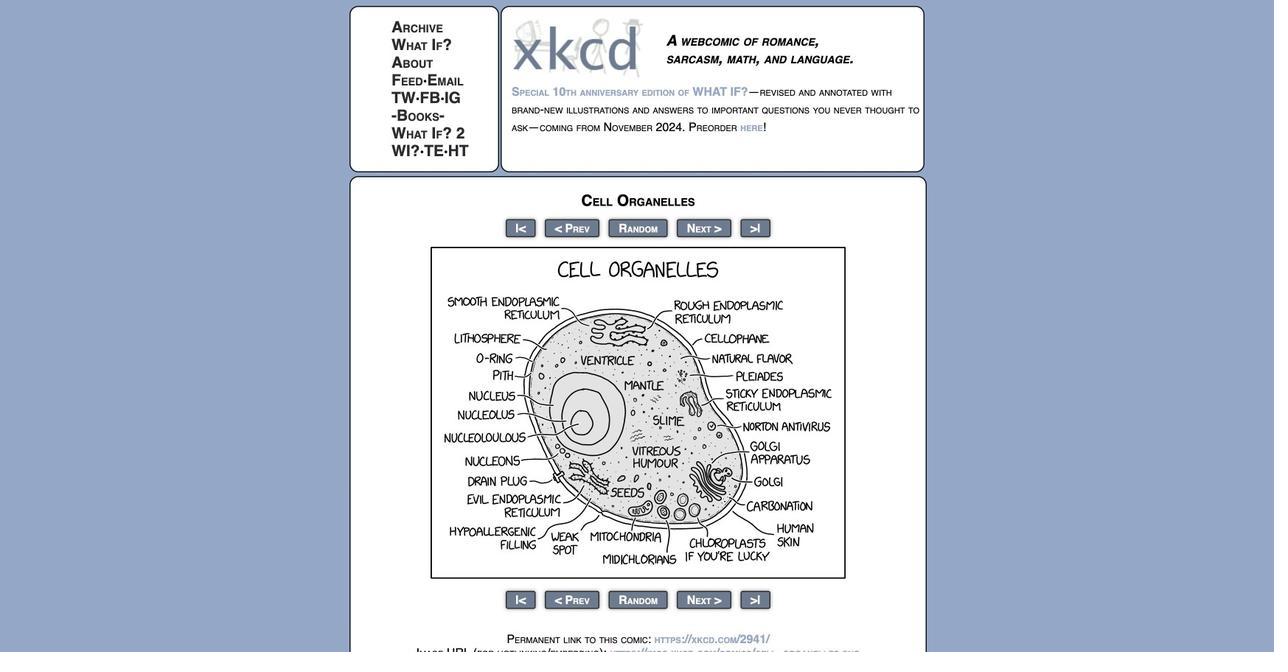 Task type: describe. For each thing, give the bounding box(es) containing it.
cell organelles image
[[431, 247, 846, 580]]



Task type: vqa. For each thing, say whether or not it's contained in the screenshot.
xkcd.com logo
yes



Task type: locate. For each thing, give the bounding box(es) containing it.
xkcd.com logo image
[[512, 17, 649, 78]]



